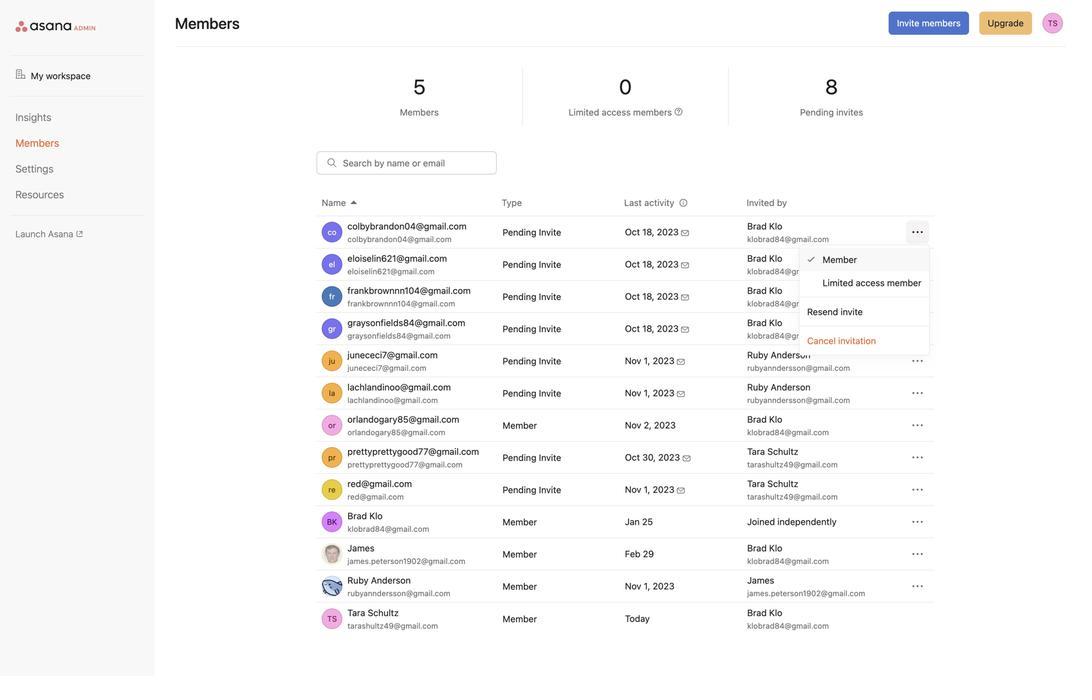 Task type: locate. For each thing, give the bounding box(es) containing it.
4 oct 18, 2023 from the top
[[625, 323, 679, 334]]

invitation
[[839, 335, 876, 346]]

red@gmail.com right re
[[348, 492, 404, 501]]

7 pending invite from the top
[[503, 452, 562, 463]]

4 show options image from the top
[[913, 484, 923, 495]]

1 vertical spatial frankbrownnn104@gmail.com
[[348, 299, 455, 308]]

pending for colbybrandon04@gmail.com
[[503, 227, 537, 237]]

invite inside invite members button
[[898, 18, 920, 28]]

show options image
[[913, 356, 923, 366], [913, 388, 923, 398], [913, 420, 923, 430], [913, 484, 923, 495], [913, 517, 923, 527], [913, 549, 923, 559]]

anderson for junececi7@gmail.com
[[771, 350, 811, 360]]

0 vertical spatial orlandogary85@gmail.com
[[348, 414, 460, 425]]

tarashultz49@gmail.com
[[748, 460, 838, 469], [748, 492, 838, 501], [348, 621, 438, 630]]

member
[[823, 254, 858, 265], [503, 420, 537, 431], [503, 517, 537, 527], [503, 549, 537, 559], [503, 581, 537, 592], [503, 613, 537, 624]]

resend invite
[[808, 306, 863, 317]]

1 vertical spatial tara schultz tarashultz49@gmail.com
[[748, 478, 838, 501]]

1 1, from the top
[[644, 355, 651, 366]]

3 nov 1, 2023 from the top
[[625, 484, 675, 495]]

last activity column description image
[[680, 199, 688, 207]]

1 oct 18, 2023 from the top
[[625, 227, 679, 237]]

klobrad84@gmail.com for eloiselin621@gmail.com
[[748, 267, 829, 276]]

0 vertical spatial tara schultz tarashultz49@gmail.com
[[748, 446, 838, 469]]

8 pending invite from the top
[[503, 484, 562, 495]]

pr
[[328, 453, 336, 462]]

orlandogary85@gmail.com
[[348, 414, 460, 425], [348, 428, 445, 437]]

invite members button
[[889, 12, 970, 35]]

6 pending invite from the top
[[503, 388, 562, 398]]

red@gmail.com
[[348, 478, 412, 489], [348, 492, 404, 501]]

nov 1, 2023 for junececi7@gmail.com
[[625, 355, 675, 366]]

james james.peterson1902@gmail.com
[[348, 543, 466, 566], [748, 575, 866, 598]]

3 oct from the top
[[625, 291, 640, 302]]

member for jan 25
[[503, 517, 537, 527]]

0 vertical spatial ruby anderson rubyanndersson@gmail.com
[[748, 350, 851, 372]]

member for feb 29
[[503, 549, 537, 559]]

0 vertical spatial james
[[348, 543, 375, 553]]

klobrad84@gmail.com for colbybrandon04@gmail.com
[[748, 235, 829, 244]]

ts down ra in the bottom left of the page
[[327, 614, 337, 623]]

oct
[[625, 227, 640, 237], [625, 259, 640, 269], [625, 291, 640, 302], [625, 323, 640, 334], [625, 452, 640, 463]]

18, for graysonfields84@gmail.com
[[643, 323, 655, 334]]

brad
[[748, 221, 767, 231], [748, 253, 767, 264], [748, 285, 767, 296], [748, 317, 767, 328], [748, 414, 767, 425], [348, 511, 367, 521], [748, 543, 767, 553], [748, 607, 767, 618]]

type
[[502, 197, 522, 208]]

prettyprettygood77@gmail.com up the red@gmail.com red@gmail.com
[[348, 460, 463, 469]]

2 lachlandinoo@gmail.com from the top
[[348, 396, 438, 405]]

1 vertical spatial schultz
[[768, 478, 799, 489]]

0 vertical spatial rubyanndersson@gmail.com
[[748, 363, 851, 372]]

brad for eloiselin621@gmail.com
[[748, 253, 767, 264]]

18, for eloiselin621@gmail.com
[[643, 259, 655, 269]]

3 oct 18, 2023 from the top
[[625, 291, 679, 302]]

la
[[329, 389, 335, 398]]

schultz
[[768, 446, 799, 457], [768, 478, 799, 489], [368, 607, 399, 618]]

junececi7@gmail.com up lachlandinoo@gmail.com lachlandinoo@gmail.com
[[348, 363, 427, 372]]

colbybrandon04@gmail.com down name button
[[348, 221, 467, 231]]

tarashultz49@gmail.com for oct 30, 2023
[[748, 460, 838, 469]]

0 vertical spatial show options image
[[913, 227, 923, 237]]

1 nov 1, 2023 from the top
[[625, 355, 675, 366]]

2 prettyprettygood77@gmail.com from the top
[[348, 460, 463, 469]]

today
[[625, 613, 650, 624]]

0 vertical spatial junececi7@gmail.com
[[348, 350, 438, 360]]

lachlandinoo@gmail.com
[[348, 382, 451, 392], [348, 396, 438, 405]]

workspace
[[46, 71, 91, 81]]

1 vertical spatial anderson
[[771, 382, 811, 392]]

1 horizontal spatial ts
[[1048, 19, 1058, 28]]

1 vertical spatial colbybrandon04@gmail.com
[[348, 235, 452, 244]]

2 orlandogary85@gmail.com from the top
[[348, 428, 445, 437]]

invite members
[[898, 18, 961, 28]]

1 vertical spatial limited
[[823, 277, 854, 288]]

1 vertical spatial rubyanndersson@gmail.com
[[748, 396, 851, 405]]

ts right upgrade button at the top right of page
[[1048, 19, 1058, 28]]

0 vertical spatial limited
[[569, 107, 600, 118]]

klo for james
[[770, 543, 783, 553]]

rubyanndersson@gmail.com for lachlandinoo@gmail.com
[[748, 396, 851, 405]]

tara for nov 1, 2023
[[748, 478, 765, 489]]

2 eloiselin621@gmail.com from the top
[[348, 267, 435, 276]]

cancel invitation
[[808, 335, 876, 346]]

oct 18, 2023
[[625, 227, 679, 237], [625, 259, 679, 269], [625, 291, 679, 302], [625, 323, 679, 334]]

0 vertical spatial ts
[[1048, 19, 1058, 28]]

james right ja
[[348, 543, 375, 553]]

tara schultz tarashultz49@gmail.com for nov 1, 2023
[[748, 478, 838, 501]]

2023 for graysonfields84@gmail.com
[[657, 323, 679, 334]]

1 vertical spatial members
[[633, 107, 672, 118]]

2023 for frankbrownnn104@gmail.com
[[657, 291, 679, 302]]

1 vertical spatial tarashultz49@gmail.com
[[748, 492, 838, 501]]

2 vertical spatial ruby
[[348, 575, 369, 586]]

show options image
[[913, 227, 923, 237], [913, 452, 923, 463], [913, 581, 923, 591]]

red@gmail.com down prettyprettygood77@gmail.com prettyprettygood77@gmail.com
[[348, 478, 412, 489]]

1 horizontal spatial james.peterson1902@gmail.com
[[748, 589, 866, 598]]

2 nov 1, 2023 from the top
[[625, 388, 675, 398]]

1 eloiselin621@gmail.com from the top
[[348, 253, 447, 264]]

orlandogary85@gmail.com orlandogary85@gmail.com
[[348, 414, 460, 437]]

0 horizontal spatial access
[[602, 107, 631, 118]]

1 vertical spatial james
[[748, 575, 775, 586]]

orlandogary85@gmail.com up prettyprettygood77@gmail.com prettyprettygood77@gmail.com
[[348, 428, 445, 437]]

access down member link
[[856, 277, 885, 288]]

0 vertical spatial tara
[[748, 446, 765, 457]]

2 oct 18, 2023 from the top
[[625, 259, 679, 269]]

brad klo klobrad84@gmail.com for orlandogary85@gmail.com
[[748, 414, 829, 437]]

james
[[348, 543, 375, 553], [748, 575, 775, 586]]

2 red@gmail.com from the top
[[348, 492, 404, 501]]

0 vertical spatial lachlandinoo@gmail.com
[[348, 382, 451, 392]]

pending for red@gmail.com
[[503, 484, 537, 495]]

show options image for red@gmail.com
[[913, 484, 923, 495]]

0 vertical spatial colbybrandon04@gmail.com
[[348, 221, 467, 231]]

0 horizontal spatial james james.peterson1902@gmail.com
[[348, 543, 466, 566]]

2023 for prettyprettygood77@gmail.com
[[659, 452, 680, 463]]

1 oct from the top
[[625, 227, 640, 237]]

prettyprettygood77@gmail.com down orlandogary85@gmail.com orlandogary85@gmail.com at the bottom left of the page
[[348, 446, 479, 457]]

oct for frankbrownnn104@gmail.com
[[625, 291, 640, 302]]

brad klo klobrad84@gmail.com
[[748, 221, 829, 244], [748, 253, 829, 276], [748, 285, 829, 308], [748, 317, 829, 340], [748, 414, 829, 437], [348, 511, 429, 533], [748, 543, 829, 566], [748, 607, 829, 630]]

insights link
[[15, 109, 139, 125]]

junececi7@gmail.com
[[348, 350, 438, 360], [348, 363, 427, 372]]

pending invite for colbybrandon04@gmail.com
[[503, 227, 562, 237]]

limited access member link
[[800, 271, 930, 294]]

1 horizontal spatial limited
[[823, 277, 854, 288]]

joined independently
[[748, 516, 837, 527]]

anderson
[[771, 350, 811, 360], [771, 382, 811, 392], [371, 575, 411, 586]]

pending invite for eloiselin621@gmail.com
[[503, 259, 562, 270]]

1 vertical spatial junececi7@gmail.com
[[348, 363, 427, 372]]

2 vertical spatial tara schultz tarashultz49@gmail.com
[[348, 607, 438, 630]]

2 oct from the top
[[625, 259, 640, 269]]

30,
[[643, 452, 656, 463]]

lachlandinoo@gmail.com up orlandogary85@gmail.com orlandogary85@gmail.com at the bottom left of the page
[[348, 396, 438, 405]]

3 show options image from the top
[[913, 581, 923, 591]]

name button
[[322, 196, 502, 210]]

3 pending invite from the top
[[503, 291, 562, 302]]

invite for red@gmail.com
[[539, 484, 562, 495]]

james.peterson1902@gmail.com
[[348, 557, 466, 566], [748, 589, 866, 598]]

access down '0'
[[602, 107, 631, 118]]

3 18, from the top
[[643, 291, 655, 302]]

2 vertical spatial tarashultz49@gmail.com
[[348, 621, 438, 630]]

1 pending invite from the top
[[503, 227, 562, 237]]

members
[[922, 18, 961, 28], [633, 107, 672, 118]]

show options image for orlandogary85@gmail.com
[[913, 420, 923, 430]]

0 vertical spatial schultz
[[768, 446, 799, 457]]

0 vertical spatial tarashultz49@gmail.com
[[748, 460, 838, 469]]

1 horizontal spatial members
[[922, 18, 961, 28]]

invite for colbybrandon04@gmail.com
[[539, 227, 562, 237]]

1 show options image from the top
[[913, 356, 923, 366]]

lachlandinoo@gmail.com inside lachlandinoo@gmail.com lachlandinoo@gmail.com
[[348, 396, 438, 405]]

1 vertical spatial orlandogary85@gmail.com
[[348, 428, 445, 437]]

oct 18, 2023 for eloiselin621@gmail.com
[[625, 259, 679, 269]]

upgrade
[[988, 18, 1024, 28]]

member for nov 2, 2023
[[503, 420, 537, 431]]

pending invite for lachlandinoo@gmail.com
[[503, 388, 562, 398]]

3 show options image from the top
[[913, 420, 923, 430]]

4 pending invite from the top
[[503, 323, 562, 334]]

last activity
[[625, 197, 675, 208]]

anderson for lachlandinoo@gmail.com
[[771, 382, 811, 392]]

pending for lachlandinoo@gmail.com
[[503, 388, 537, 398]]

2 vertical spatial show options image
[[913, 581, 923, 591]]

invite
[[898, 18, 920, 28], [539, 227, 562, 237], [539, 259, 562, 270], [539, 291, 562, 302], [539, 323, 562, 334], [539, 356, 562, 366], [539, 388, 562, 398], [539, 452, 562, 463], [539, 484, 562, 495]]

invite for junececi7@gmail.com
[[539, 356, 562, 366]]

0 vertical spatial members
[[922, 18, 961, 28]]

2 vertical spatial tara
[[348, 607, 365, 618]]

brad for james
[[748, 543, 767, 553]]

ruby anderson rubyanndersson@gmail.com for junececi7@gmail.com
[[748, 350, 851, 372]]

brad for tara schultz
[[748, 607, 767, 618]]

ts
[[1048, 19, 1058, 28], [327, 614, 337, 623]]

5 pending invite from the top
[[503, 356, 562, 366]]

2023
[[657, 227, 679, 237], [657, 259, 679, 269], [657, 291, 679, 302], [657, 323, 679, 334], [653, 355, 675, 366], [653, 388, 675, 398], [654, 420, 676, 430], [659, 452, 680, 463], [653, 484, 675, 495], [653, 581, 675, 591]]

6 show options image from the top
[[913, 549, 923, 559]]

show options image for lachlandinoo@gmail.com
[[913, 388, 923, 398]]

junececi7@gmail.com junececi7@gmail.com
[[348, 350, 438, 372]]

red@gmail.com red@gmail.com
[[348, 478, 412, 501]]

1 vertical spatial eloiselin621@gmail.com
[[348, 267, 435, 276]]

2023 for lachlandinoo@gmail.com
[[653, 388, 675, 398]]

2 junececi7@gmail.com from the top
[[348, 363, 427, 372]]

0 horizontal spatial james
[[348, 543, 375, 553]]

0 vertical spatial james.peterson1902@gmail.com
[[348, 557, 466, 566]]

2023 for junececi7@gmail.com
[[653, 355, 675, 366]]

4 oct from the top
[[625, 323, 640, 334]]

0 vertical spatial james james.peterson1902@gmail.com
[[348, 543, 466, 566]]

settings
[[15, 163, 54, 175]]

5 oct from the top
[[625, 452, 640, 463]]

ruby
[[748, 350, 769, 360], [748, 382, 769, 392], [348, 575, 369, 586]]

tara schultz tarashultz49@gmail.com
[[748, 446, 838, 469], [748, 478, 838, 501], [348, 607, 438, 630]]

activity
[[645, 197, 675, 208]]

invite for graysonfields84@gmail.com
[[539, 323, 562, 334]]

brad klo klobrad84@gmail.com for graysonfields84@gmail.com
[[748, 317, 829, 340]]

joined
[[748, 516, 775, 527]]

pending invite
[[503, 227, 562, 237], [503, 259, 562, 270], [503, 291, 562, 302], [503, 323, 562, 334], [503, 356, 562, 366], [503, 388, 562, 398], [503, 452, 562, 463], [503, 484, 562, 495]]

nov 1, 2023 for red@gmail.com
[[625, 484, 675, 495]]

2 nov from the top
[[625, 388, 642, 398]]

1 horizontal spatial access
[[856, 277, 885, 288]]

0 vertical spatial frankbrownnn104@gmail.com
[[348, 285, 471, 296]]

1 vertical spatial james james.peterson1902@gmail.com
[[748, 575, 866, 598]]

1 vertical spatial show options image
[[913, 452, 923, 463]]

klo
[[770, 221, 783, 231], [770, 253, 783, 264], [770, 285, 783, 296], [770, 317, 783, 328], [770, 414, 783, 425], [370, 511, 383, 521], [770, 543, 783, 553], [770, 607, 783, 618]]

1 nov from the top
[[625, 355, 642, 366]]

brad klo klobrad84@gmail.com for colbybrandon04@gmail.com
[[748, 221, 829, 244]]

2 vertical spatial members
[[15, 137, 59, 149]]

4 18, from the top
[[643, 323, 655, 334]]

2 1, from the top
[[644, 388, 651, 398]]

lachlandinoo@gmail.com down junececi7@gmail.com junececi7@gmail.com
[[348, 382, 451, 392]]

1 vertical spatial james.peterson1902@gmail.com
[[748, 589, 866, 598]]

klobrad84@gmail.com
[[748, 235, 829, 244], [748, 267, 829, 276], [748, 299, 829, 308], [748, 331, 829, 340], [748, 428, 829, 437], [348, 524, 429, 533], [748, 557, 829, 566], [748, 621, 829, 630]]

5 nov from the top
[[625, 581, 642, 591]]

pending for graysonfields84@gmail.com
[[503, 323, 537, 334]]

access for members
[[602, 107, 631, 118]]

member
[[888, 277, 922, 288]]

klo for frankbrownnn104@gmail.com
[[770, 285, 783, 296]]

1 vertical spatial access
[[856, 277, 885, 288]]

klo for eloiselin621@gmail.com
[[770, 253, 783, 264]]

1 vertical spatial ruby
[[748, 382, 769, 392]]

0 horizontal spatial members
[[15, 137, 59, 149]]

brad for colbybrandon04@gmail.com
[[748, 221, 767, 231]]

lachlandinoo@gmail.com lachlandinoo@gmail.com
[[348, 382, 451, 405]]

0 horizontal spatial members
[[633, 107, 672, 118]]

2023 for colbybrandon04@gmail.com
[[657, 227, 679, 237]]

1 vertical spatial red@gmail.com
[[348, 492, 404, 501]]

1 orlandogary85@gmail.com from the top
[[348, 414, 460, 425]]

brad for orlandogary85@gmail.com
[[748, 414, 767, 425]]

frankbrownnn104@gmail.com up "graysonfields84@gmail.com graysonfields84@gmail.com" at the left of the page
[[348, 299, 455, 308]]

orlandogary85@gmail.com down lachlandinoo@gmail.com lachlandinoo@gmail.com
[[348, 414, 460, 425]]

graysonfields84@gmail.com down frankbrownnn104@gmail.com frankbrownnn104@gmail.com
[[348, 317, 466, 328]]

1 horizontal spatial james
[[748, 575, 775, 586]]

5 show options image from the top
[[913, 517, 923, 527]]

brad for frankbrownnn104@gmail.com
[[748, 285, 767, 296]]

colbybrandon04@gmail.com
[[348, 221, 467, 231], [348, 235, 452, 244]]

0 vertical spatial graysonfields84@gmail.com
[[348, 317, 466, 328]]

limited access members
[[569, 107, 672, 118]]

3 1, from the top
[[644, 484, 651, 495]]

pending for prettyprettygood77@gmail.com
[[503, 452, 537, 463]]

oct 18, 2023 for colbybrandon04@gmail.com
[[625, 227, 679, 237]]

0 horizontal spatial ts
[[327, 614, 337, 623]]

2 pending invite from the top
[[503, 259, 562, 270]]

0 vertical spatial red@gmail.com
[[348, 478, 412, 489]]

launch asana link
[[15, 229, 139, 239]]

2 frankbrownnn104@gmail.com from the top
[[348, 299, 455, 308]]

brad klo klobrad84@gmail.com for eloiselin621@gmail.com
[[748, 253, 829, 276]]

4 nov from the top
[[625, 484, 642, 495]]

2 vertical spatial schultz
[[368, 607, 399, 618]]

1 18, from the top
[[643, 227, 655, 237]]

colbybrandon04@gmail.com inside colbybrandon04@gmail.com colbybrandon04@gmail.com
[[348, 235, 452, 244]]

1 vertical spatial ruby anderson rubyanndersson@gmail.com
[[748, 382, 851, 405]]

limited
[[569, 107, 600, 118], [823, 277, 854, 288]]

brad for graysonfields84@gmail.com
[[748, 317, 767, 328]]

2 show options image from the top
[[913, 388, 923, 398]]

0 horizontal spatial limited
[[569, 107, 600, 118]]

2 colbybrandon04@gmail.com from the top
[[348, 235, 452, 244]]

1 horizontal spatial members
[[175, 14, 240, 32]]

invites
[[837, 107, 864, 118]]

eloiselin621@gmail.com down colbybrandon04@gmail.com colbybrandon04@gmail.com
[[348, 253, 447, 264]]

invite for lachlandinoo@gmail.com
[[539, 388, 562, 398]]

nov for junececi7@gmail.com
[[625, 355, 642, 366]]

frankbrownnn104@gmail.com frankbrownnn104@gmail.com
[[348, 285, 471, 308]]

junececi7@gmail.com down "graysonfields84@gmail.com graysonfields84@gmail.com" at the left of the page
[[348, 350, 438, 360]]

red@gmail.com inside the red@gmail.com red@gmail.com
[[348, 492, 404, 501]]

limited for limited access members
[[569, 107, 600, 118]]

0 vertical spatial prettyprettygood77@gmail.com
[[348, 446, 479, 457]]

prettyprettygood77@gmail.com
[[348, 446, 479, 457], [348, 460, 463, 469]]

1 vertical spatial members
[[400, 107, 439, 118]]

0 vertical spatial access
[[602, 107, 631, 118]]

1 vertical spatial tara
[[748, 478, 765, 489]]

james down joined
[[748, 575, 775, 586]]

1 horizontal spatial james james.peterson1902@gmail.com
[[748, 575, 866, 598]]

eloiselin621@gmail.com up frankbrownnn104@gmail.com frankbrownnn104@gmail.com
[[348, 267, 435, 276]]

2 show options image from the top
[[913, 452, 923, 463]]

orlandogary85@gmail.com inside orlandogary85@gmail.com orlandogary85@gmail.com
[[348, 428, 445, 437]]

colbybrandon04@gmail.com up "eloiselin621@gmail.com eloiselin621@gmail.com" at left top
[[348, 235, 452, 244]]

1 vertical spatial lachlandinoo@gmail.com
[[348, 396, 438, 405]]

2 vertical spatial ruby anderson rubyanndersson@gmail.com
[[348, 575, 451, 598]]

frankbrownnn104@gmail.com inside frankbrownnn104@gmail.com frankbrownnn104@gmail.com
[[348, 299, 455, 308]]

18,
[[643, 227, 655, 237], [643, 259, 655, 269], [643, 291, 655, 302], [643, 323, 655, 334]]

1,
[[644, 355, 651, 366], [644, 388, 651, 398], [644, 484, 651, 495], [644, 581, 651, 591]]

0 vertical spatial eloiselin621@gmail.com
[[348, 253, 447, 264]]

0 vertical spatial members
[[175, 14, 240, 32]]

graysonfields84@gmail.com up junececi7@gmail.com junececi7@gmail.com
[[348, 331, 451, 340]]

0 vertical spatial ruby
[[748, 350, 769, 360]]

2 graysonfields84@gmail.com from the top
[[348, 331, 451, 340]]

pending
[[801, 107, 834, 118], [503, 227, 537, 237], [503, 259, 537, 270], [503, 291, 537, 302], [503, 323, 537, 334], [503, 356, 537, 366], [503, 388, 537, 398], [503, 452, 537, 463], [503, 484, 537, 495]]

klo for colbybrandon04@gmail.com
[[770, 221, 783, 231]]

2 18, from the top
[[643, 259, 655, 269]]

1 vertical spatial graysonfields84@gmail.com
[[348, 331, 451, 340]]

frankbrownnn104@gmail.com down "eloiselin621@gmail.com eloiselin621@gmail.com" at left top
[[348, 285, 471, 296]]

access
[[602, 107, 631, 118], [856, 277, 885, 288]]

1 vertical spatial prettyprettygood77@gmail.com
[[348, 460, 463, 469]]

eloiselin621@gmail.com
[[348, 253, 447, 264], [348, 267, 435, 276]]

ruby anderson rubyanndersson@gmail.com
[[748, 350, 851, 372], [748, 382, 851, 405], [348, 575, 451, 598]]

pending invite for prettyprettygood77@gmail.com
[[503, 452, 562, 463]]

0 vertical spatial anderson
[[771, 350, 811, 360]]



Task type: describe. For each thing, give the bounding box(es) containing it.
pending for eloiselin621@gmail.com
[[503, 259, 537, 270]]

limited access member
[[823, 277, 922, 288]]

launch
[[15, 229, 46, 239]]

my workspace
[[31, 71, 91, 81]]

klo for tara schultz
[[770, 607, 783, 618]]

18, for colbybrandon04@gmail.com
[[643, 227, 655, 237]]

brad klo klobrad84@gmail.com for frankbrownnn104@gmail.com
[[748, 285, 829, 308]]

1, for junececi7@gmail.com
[[644, 355, 651, 366]]

brad klo klobrad84@gmail.com for james
[[748, 543, 829, 566]]

pending for junececi7@gmail.com
[[503, 356, 537, 366]]

ruby for lachlandinoo@gmail.com
[[748, 382, 769, 392]]

invited by
[[747, 197, 787, 208]]

launch asana
[[15, 229, 73, 239]]

invite
[[841, 306, 863, 317]]

resend invite link
[[800, 300, 930, 323]]

members inside members link
[[15, 137, 59, 149]]

klobrad84@gmail.com for orlandogary85@gmail.com
[[748, 428, 829, 437]]

schultz for oct 30, 2023
[[768, 446, 799, 457]]

show options image for schultz
[[913, 452, 923, 463]]

nov 2, 2023
[[625, 420, 676, 430]]

cancel invitation link
[[800, 329, 930, 352]]

ruby for junececi7@gmail.com
[[748, 350, 769, 360]]

independently
[[778, 516, 837, 527]]

members inside button
[[922, 18, 961, 28]]

feb 29
[[625, 549, 654, 559]]

member for today
[[503, 613, 537, 624]]

pending invite for frankbrownnn104@gmail.com
[[503, 291, 562, 302]]

name
[[322, 197, 346, 208]]

settings link
[[15, 161, 139, 176]]

1 colbybrandon04@gmail.com from the top
[[348, 221, 467, 231]]

gr
[[328, 324, 336, 333]]

nov for red@gmail.com
[[625, 484, 642, 495]]

0 horizontal spatial james.peterson1902@gmail.com
[[348, 557, 466, 566]]

29
[[643, 549, 654, 559]]

feb
[[625, 549, 641, 559]]

or
[[328, 421, 336, 430]]

show options image for junececi7@gmail.com
[[913, 356, 923, 366]]

my
[[31, 71, 43, 81]]

by
[[777, 197, 787, 208]]

klobrad84@gmail.com for frankbrownnn104@gmail.com
[[748, 299, 829, 308]]

1 frankbrownnn104@gmail.com from the top
[[348, 285, 471, 296]]

upgrade button
[[980, 12, 1033, 35]]

tarashultz49@gmail.com for nov 1, 2023
[[748, 492, 838, 501]]

klobrad84@gmail.com for james
[[748, 557, 829, 566]]

1 vertical spatial ts
[[327, 614, 337, 623]]

jan 25
[[625, 516, 653, 527]]

graysonfields84@gmail.com inside "graysonfields84@gmail.com graysonfields84@gmail.com"
[[348, 331, 451, 340]]

oct 18, 2023 for frankbrownnn104@gmail.com
[[625, 291, 679, 302]]

fr
[[329, 292, 335, 301]]

pending invite for junececi7@gmail.com
[[503, 356, 562, 366]]

invited
[[747, 197, 775, 208]]

co
[[328, 228, 337, 237]]

25
[[643, 516, 653, 527]]

members link
[[15, 135, 139, 151]]

rubyanndersson@gmail.com for junececi7@gmail.com
[[748, 363, 851, 372]]

2023 for eloiselin621@gmail.com
[[657, 259, 679, 269]]

1 lachlandinoo@gmail.com from the top
[[348, 382, 451, 392]]

2023 for red@gmail.com
[[653, 484, 675, 495]]

access for member
[[856, 277, 885, 288]]

3 nov from the top
[[625, 420, 642, 430]]

2 horizontal spatial members
[[400, 107, 439, 118]]

member link
[[800, 248, 930, 271]]

1 red@gmail.com from the top
[[348, 478, 412, 489]]

bk
[[327, 517, 337, 526]]

oct for prettyprettygood77@gmail.com
[[625, 452, 640, 463]]

last activity button
[[625, 196, 745, 210]]

eloiselin621@gmail.com eloiselin621@gmail.com
[[348, 253, 447, 276]]

schultz for nov 1, 2023
[[768, 478, 799, 489]]

18, for frankbrownnn104@gmail.com
[[643, 291, 655, 302]]

8
[[826, 74, 838, 99]]

resources
[[15, 188, 64, 201]]

2,
[[644, 420, 652, 430]]

cancel
[[808, 335, 836, 346]]

klobrad84@gmail.com for tara schultz
[[748, 621, 829, 630]]

jan
[[625, 516, 640, 527]]

oct 18, 2023 for graysonfields84@gmail.com
[[625, 323, 679, 334]]

1 graysonfields84@gmail.com from the top
[[348, 317, 466, 328]]

4 1, from the top
[[644, 581, 651, 591]]

ju
[[329, 356, 335, 365]]

klo for orlandogary85@gmail.com
[[770, 414, 783, 425]]

pending for frankbrownnn104@gmail.com
[[503, 291, 537, 302]]

colbybrandon04@gmail.com colbybrandon04@gmail.com
[[348, 221, 467, 244]]

1 show options image from the top
[[913, 227, 923, 237]]

1, for lachlandinoo@gmail.com
[[644, 388, 651, 398]]

re
[[329, 485, 336, 494]]

nov 1, 2023 for lachlandinoo@gmail.com
[[625, 388, 675, 398]]

oct for eloiselin621@gmail.com
[[625, 259, 640, 269]]

prettyprettygood77@gmail.com prettyprettygood77@gmail.com
[[348, 446, 479, 469]]

klobrad84@gmail.com for graysonfields84@gmail.com
[[748, 331, 829, 340]]

klo for graysonfields84@gmail.com
[[770, 317, 783, 328]]

1 prettyprettygood77@gmail.com from the top
[[348, 446, 479, 457]]

graysonfields84@gmail.com graysonfields84@gmail.com
[[348, 317, 466, 340]]

5
[[413, 74, 426, 99]]

el
[[329, 260, 335, 269]]

oct for colbybrandon04@gmail.com
[[625, 227, 640, 237]]

0
[[619, 74, 632, 99]]

oct 30, 2023
[[625, 452, 680, 463]]

invite for frankbrownnn104@gmail.com
[[539, 291, 562, 302]]

ruby anderson rubyanndersson@gmail.com for lachlandinoo@gmail.com
[[748, 382, 851, 405]]

eloiselin621@gmail.com inside "eloiselin621@gmail.com eloiselin621@gmail.com"
[[348, 267, 435, 276]]

show options image for james.peterson1902@gmail.com
[[913, 581, 923, 591]]

pending invites
[[801, 107, 864, 118]]

tara schultz tarashultz49@gmail.com for oct 30, 2023
[[748, 446, 838, 469]]

show options image for klo
[[913, 517, 923, 527]]

last
[[625, 197, 642, 208]]

limited for limited access member
[[823, 277, 854, 288]]

insights
[[15, 111, 51, 123]]

ja
[[328, 550, 336, 559]]

resend
[[808, 306, 839, 317]]

2 vertical spatial anderson
[[371, 575, 411, 586]]

Search by name or email text field
[[317, 151, 497, 174]]

2 vertical spatial rubyanndersson@gmail.com
[[348, 589, 451, 598]]

nov for lachlandinoo@gmail.com
[[625, 388, 642, 398]]

ra
[[327, 582, 337, 591]]

pending invite for graysonfields84@gmail.com
[[503, 323, 562, 334]]

oct for graysonfields84@gmail.com
[[625, 323, 640, 334]]

4 nov 1, 2023 from the top
[[625, 581, 675, 591]]

member for nov 1, 2023
[[503, 581, 537, 592]]

asana
[[48, 229, 73, 239]]

1 junececi7@gmail.com from the top
[[348, 350, 438, 360]]

tara for oct 30, 2023
[[748, 446, 765, 457]]

show options image for james.peterson1902@gmail.com
[[913, 549, 923, 559]]

brad klo klobrad84@gmail.com for tara schultz
[[748, 607, 829, 630]]

resources link
[[15, 187, 139, 202]]

invite for eloiselin621@gmail.com
[[539, 259, 562, 270]]

prettyprettygood77@gmail.com inside prettyprettygood77@gmail.com prettyprettygood77@gmail.com
[[348, 460, 463, 469]]

1, for red@gmail.com
[[644, 484, 651, 495]]

junececi7@gmail.com inside junececi7@gmail.com junececi7@gmail.com
[[348, 363, 427, 372]]



Task type: vqa. For each thing, say whether or not it's contained in the screenshot.
Nov related to junececi7@gmail.com
yes



